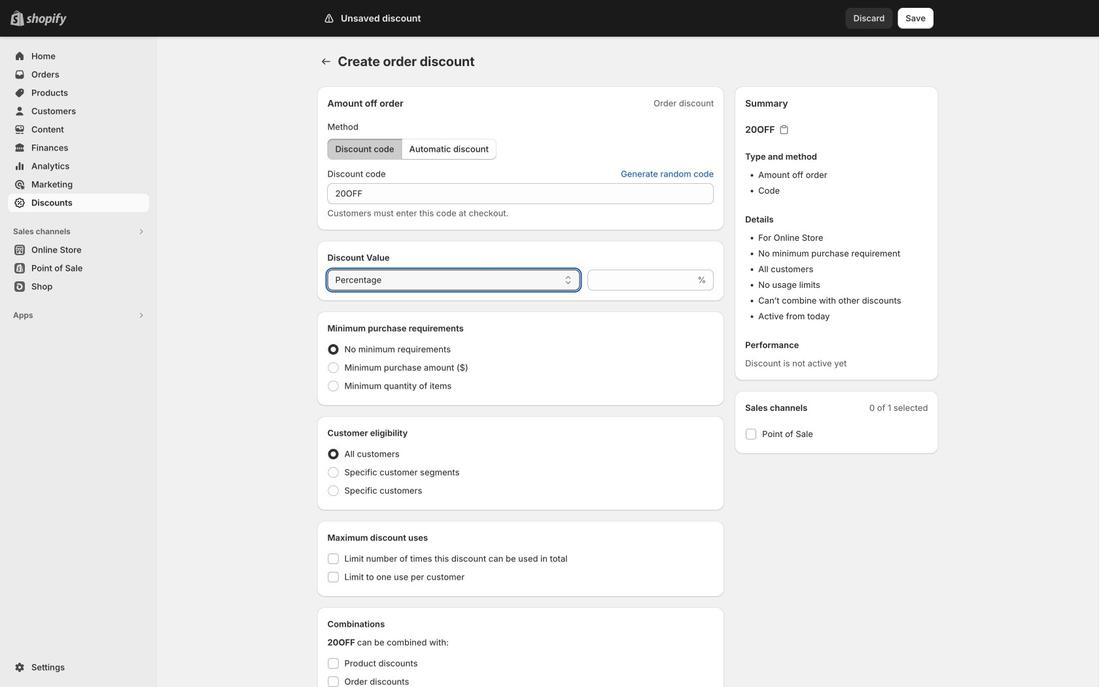 Task type: describe. For each thing, give the bounding box(es) containing it.
shopify image
[[26, 13, 67, 26]]



Task type: vqa. For each thing, say whether or not it's contained in the screenshot.
last viewed button
no



Task type: locate. For each thing, give the bounding box(es) containing it.
None text field
[[328, 183, 714, 204], [588, 270, 695, 291], [328, 183, 714, 204], [588, 270, 695, 291]]



